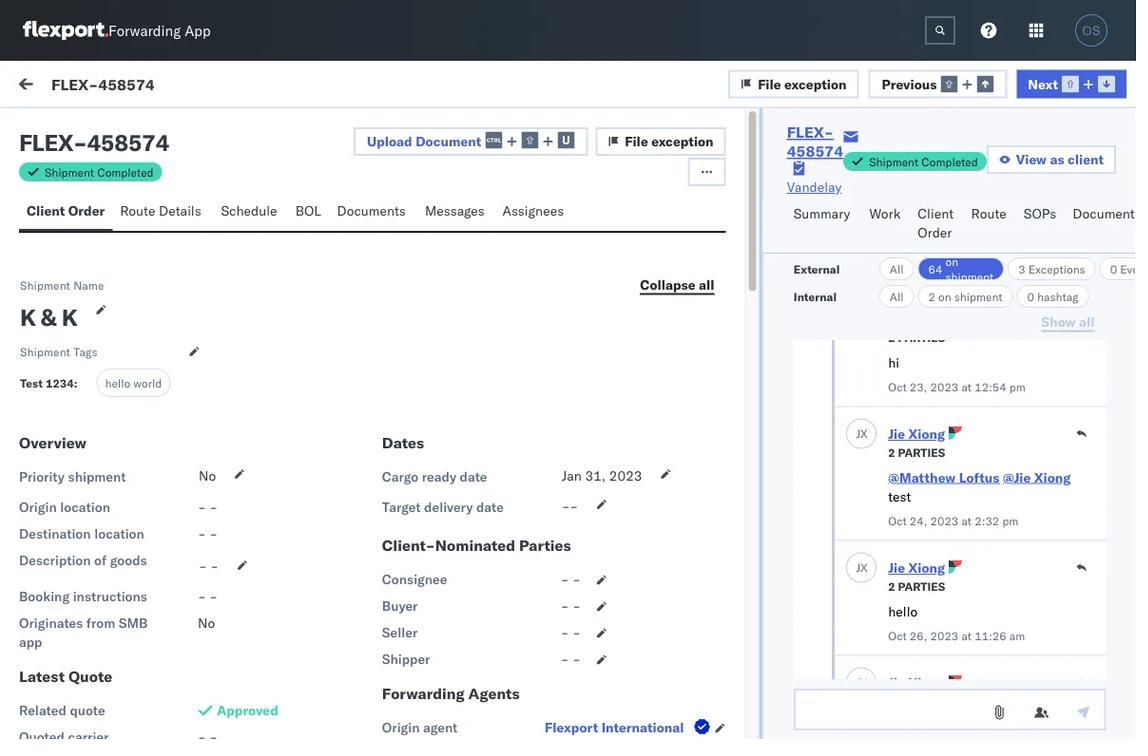 Task type: vqa. For each thing, say whether or not it's contained in the screenshot.
second All button from the top of the page
yes



Task type: locate. For each thing, give the bounding box(es) containing it.
flexport international llc
[[545, 720, 684, 740]]

6:47 down client-nominated parties
[[478, 587, 507, 604]]

dec down cargo
[[386, 496, 410, 513]]

0 horizontal spatial file
[[625, 133, 648, 150]]

0 vertical spatial jie xiong
[[888, 426, 945, 443]]

pm right "12:54" in the right bottom of the page
[[1009, 381, 1025, 395]]

origin down priority
[[19, 499, 57, 516]]

flex- inside flex- 458574
[[787, 123, 834, 142]]

2 parties button up 26,
[[888, 579, 945, 595]]

24,
[[909, 515, 927, 529]]

1 vertical spatial order
[[918, 224, 952, 241]]

documents button
[[330, 194, 417, 231], [1065, 197, 1136, 253]]

jason- up instructions
[[92, 569, 135, 586]]

2 6:47 from the top
[[478, 587, 507, 604]]

2023 right 23,
[[930, 381, 958, 395]]

0 horizontal spatial origin
[[19, 499, 57, 516]]

on
[[946, 254, 958, 269], [938, 290, 951, 304]]

route for route
[[971, 205, 1007, 222]]

j z down description of goods
[[65, 572, 74, 584]]

0 vertical spatial at
[[961, 381, 971, 395]]

latest
[[19, 668, 65, 687]]

flexport international llc link
[[545, 719, 715, 740]]

1 horizontal spatial client order button
[[910, 197, 964, 253]]

forwarding
[[108, 21, 181, 39], [382, 685, 465, 704]]

0 for 0 eve
[[1110, 262, 1117, 276]]

parties up hi
[[898, 331, 945, 346]]

related up work
[[876, 165, 915, 179]]

all
[[699, 276, 715, 293]]

client order
[[27, 203, 105, 219], [918, 205, 954, 241]]

pm up parties
[[511, 496, 531, 513]]

1 j x from the top
[[856, 427, 868, 441]]

order
[[68, 203, 105, 219], [918, 224, 952, 241]]

x for oct 26, 2023 at 11:26 am
[[860, 561, 868, 575]]

no
[[199, 468, 216, 485], [198, 615, 215, 632]]

1 horizontal spatial route
[[971, 205, 1007, 222]]

internal inside button
[[128, 121, 174, 137]]

2 vertical spatial jie xiong
[[888, 676, 945, 692]]

pm down parties
[[511, 587, 531, 604]]

message up internal (0)
[[141, 78, 197, 95]]

j x for oct 26, 2023 at 11:26 am
[[856, 561, 868, 575]]

at left 11:26
[[961, 630, 971, 644]]

nominated
[[435, 536, 515, 555]]

j z up shipment name
[[65, 207, 74, 219]]

1 horizontal spatial completed
[[922, 155, 978, 169]]

flex- up 24,
[[875, 496, 915, 513]]

shipment
[[946, 270, 994, 284], [954, 290, 1003, 304], [68, 469, 126, 485]]

1 horizontal spatial internal
[[794, 290, 837, 304]]

flex-458574
[[51, 74, 155, 93]]

1 horizontal spatial external
[[794, 262, 840, 276]]

view
[[1016, 151, 1047, 168]]

resize handle column header left @matthew
[[844, 159, 866, 740]]

1 horizontal spatial client order
[[918, 205, 954, 241]]

2 vertical spatial x
[[860, 676, 868, 690]]

@matthew
[[888, 470, 955, 486]]

1 horizontal spatial related
[[876, 165, 915, 179]]

jason- up origin location
[[92, 479, 135, 495]]

(0) down flex-458574
[[84, 121, 109, 137]]

@
[[57, 693, 68, 710]]

date for target delivery date
[[476, 499, 504, 516]]

0
[[1110, 262, 1117, 276], [1027, 290, 1034, 304]]

31,
[[585, 468, 606, 485]]

2 jie from the top
[[888, 561, 905, 577]]

0 horizontal spatial (0)
[[84, 121, 109, 137]]

jie for oct 26, 2023 at 11:26 am
[[888, 561, 905, 577]]

client
[[27, 203, 65, 219], [918, 205, 954, 222]]

flex- 458574 up 26,
[[875, 587, 964, 604]]

2 jie xiong from the top
[[888, 561, 945, 577]]

0 vertical spatial exception
[[785, 75, 847, 92]]

1 horizontal spatial documents
[[1073, 205, 1136, 222]]

at
[[961, 381, 971, 395], [961, 515, 971, 529], [961, 630, 971, 644]]

internal down summary button
[[794, 290, 837, 304]]

k & k
[[20, 303, 78, 332]]

1 vertical spatial 0
[[1027, 290, 1034, 304]]

zhao
[[163, 205, 193, 222], [163, 297, 193, 313], [163, 388, 193, 404], [163, 479, 193, 495], [163, 569, 193, 586], [163, 660, 193, 677]]

2023 right 26,
[[930, 630, 958, 644]]

internal down "message" button
[[128, 121, 174, 137]]

jie xiong for oct 26, 2023 at 11:26 am
[[888, 561, 945, 577]]

work up external (0)
[[54, 73, 104, 99]]

xiong right @jie
[[1034, 470, 1071, 486]]

order inside "client order"
[[918, 224, 952, 241]]

on inside 64 on shipment
[[946, 254, 958, 269]]

0 vertical spatial 6:47
[[478, 496, 507, 513]]

1 horizontal spatial (0)
[[178, 121, 202, 137]]

3 jie xiong button from the top
[[888, 676, 945, 692]]

resize handle column header right the @jie xiong button
[[1088, 159, 1111, 740]]

1 k from the left
[[20, 303, 36, 332]]

0 horizontal spatial related
[[19, 703, 66, 719]]

external
[[30, 121, 80, 137], [794, 262, 840, 276]]

1 vertical spatial jie xiong button
[[888, 561, 945, 577]]

route for route details
[[120, 203, 155, 219]]

0 vertical spatial parties
[[898, 331, 945, 346]]

0 eve
[[1110, 262, 1136, 276]]

1 vertical spatial jie xiong
[[888, 561, 945, 577]]

upload
[[367, 133, 412, 149]]

z
[[68, 207, 74, 219], [68, 299, 74, 311], [68, 390, 74, 402], [68, 481, 74, 493], [68, 572, 74, 584], [68, 663, 74, 674]]

dec left the 8,
[[386, 678, 410, 695]]

1 vertical spatial parties
[[898, 446, 945, 461]]

test
[[135, 205, 160, 222], [135, 297, 160, 313], [20, 377, 43, 391], [135, 388, 160, 404], [135, 479, 160, 495], [135, 569, 160, 586], [135, 660, 160, 677]]

2 z from the top
[[68, 299, 74, 311]]

z down shipment tags at the top of page
[[68, 390, 74, 402]]

ttt
[[57, 238, 72, 254], [57, 330, 72, 346]]

route inside 'button'
[[971, 205, 1007, 222]]

0 vertical spatial 0
[[1110, 262, 1117, 276]]

2 inside 2 parties hi oct 23, 2023 at 12:54 pm
[[888, 331, 895, 346]]

k
[[20, 303, 36, 332], [62, 303, 78, 332]]

external (0) button
[[23, 112, 120, 149]]

0 vertical spatial related
[[876, 165, 915, 179]]

1 at from the top
[[961, 381, 971, 395]]

documents right bol button
[[337, 203, 406, 219]]

am
[[519, 223, 540, 239]]

1 vertical spatial pm
[[1002, 515, 1018, 529]]

jie xiong button up @matthew
[[888, 426, 945, 443]]

2 vertical spatial jie xiong button
[[888, 676, 945, 692]]

flex- up 26,
[[875, 587, 915, 604]]

(0) down "message" button
[[178, 121, 202, 137]]

forwarding up the origin agent
[[382, 685, 465, 704]]

3 jason- from the top
[[92, 388, 135, 404]]

dec 17, 2026, 6:47 pm pst down nominated
[[386, 587, 557, 604]]

flex- down work
[[875, 223, 915, 239]]

hello for hello world
[[105, 376, 130, 390]]

1 horizontal spatial 0
[[1110, 262, 1117, 276]]

as
[[1050, 151, 1065, 168]]

0 vertical spatial internal
[[128, 121, 174, 137]]

hello world
[[105, 376, 162, 390]]

completed down flex - 458574
[[97, 165, 154, 179]]

12:39
[[478, 223, 515, 239]]

buyer
[[382, 598, 418, 615]]

jie xiong up @matthew
[[888, 426, 945, 443]]

0 vertical spatial all button
[[879, 258, 914, 281]]

resize handle column header
[[355, 159, 378, 740], [599, 159, 622, 740], [844, 159, 866, 740], [1088, 159, 1111, 740]]

1 vertical spatial 17,
[[414, 587, 434, 604]]

hashtag
[[1037, 290, 1079, 304]]

2 vertical spatial at
[[961, 630, 971, 644]]

j z up origin location
[[65, 481, 74, 493]]

0 vertical spatial file
[[758, 75, 781, 92]]

1 vertical spatial no
[[198, 615, 215, 632]]

on for 64
[[946, 254, 958, 269]]

work
[[54, 73, 104, 99], [918, 165, 943, 179]]

2 zhao from the top
[[163, 297, 193, 313]]

0 vertical spatial all
[[890, 262, 904, 276]]

1 all from the top
[[890, 262, 904, 276]]

1 horizontal spatial hello
[[888, 604, 917, 620]]

z down description of goods
[[68, 572, 74, 584]]

route inside button
[[120, 203, 155, 219]]

completed
[[922, 155, 978, 169], [97, 165, 154, 179]]

client order button
[[19, 194, 112, 231], [910, 197, 964, 253]]

1 vertical spatial all
[[890, 290, 904, 304]]

1 vertical spatial 2 parties
[[888, 581, 945, 595]]

5 j z from the top
[[65, 572, 74, 584]]

1 horizontal spatial message
[[141, 78, 197, 95]]

2 oct from the top
[[888, 515, 906, 529]]

2 parties from the top
[[898, 446, 945, 461]]

2 jason-test zhao from the top
[[92, 297, 193, 313]]

6 jason-test zhao from the top
[[92, 660, 193, 677]]

jie xiong button down 26,
[[888, 676, 945, 692]]

1 vertical spatial internal
[[794, 290, 837, 304]]

1 jason- from the top
[[92, 205, 135, 222]]

0 horizontal spatial client order button
[[19, 194, 112, 231]]

1 horizontal spatial forwarding
[[382, 685, 465, 704]]

external down summary button
[[794, 262, 840, 276]]

jie for oct 24, 2023 at 2:32 pm
[[888, 426, 905, 443]]

priority shipment
[[19, 469, 126, 485]]

1 vertical spatial forwarding
[[382, 685, 465, 704]]

0 horizontal spatial 0
[[1027, 290, 1034, 304]]

2 dec from the top
[[386, 496, 410, 513]]

0 vertical spatial oct
[[888, 381, 906, 395]]

2 vertical spatial 2 parties button
[[888, 579, 945, 595]]

internal for internal (0)
[[128, 121, 174, 137]]

0 vertical spatial 2 parties button
[[888, 329, 945, 346]]

message inside button
[[141, 78, 197, 95]]

2 2 parties from the top
[[888, 581, 945, 595]]

12:54
[[974, 381, 1006, 395]]

2023 inside hello oct 26, 2023 at 11:26 am
[[930, 630, 958, 644]]

3 x from the top
[[860, 676, 868, 690]]

0 horizontal spatial order
[[68, 203, 105, 219]]

0 horizontal spatial forwarding
[[108, 21, 181, 39]]

2 parties up @matthew
[[888, 446, 945, 461]]

flex- 458574
[[787, 123, 844, 161], [875, 223, 964, 239], [875, 406, 964, 422], [875, 496, 964, 513], [875, 587, 964, 604], [875, 678, 964, 695]]

shipment up origin location
[[68, 469, 126, 485]]

- -
[[198, 499, 218, 516], [198, 526, 218, 543], [199, 558, 219, 575], [561, 572, 581, 588], [198, 589, 218, 605], [561, 598, 581, 615], [561, 625, 581, 641], [561, 651, 581, 668]]

0 vertical spatial shipment
[[946, 270, 994, 284]]

1 vertical spatial date
[[476, 499, 504, 516]]

name
[[73, 278, 104, 292]]

2 parties up 26,
[[888, 581, 945, 595]]

0 horizontal spatial work
[[54, 73, 104, 99]]

1 parties from the top
[[898, 331, 945, 346]]

description
[[19, 553, 91, 569]]

oct inside 2 parties hi oct 23, 2023 at 12:54 pm
[[888, 381, 906, 395]]

1 horizontal spatial client
[[918, 205, 954, 222]]

jason-test zhao down flex - 458574
[[92, 205, 193, 222]]

0 horizontal spatial client order
[[27, 203, 105, 219]]

shipment inside 64 on shipment
[[946, 270, 994, 284]]

external inside button
[[30, 121, 80, 137]]

hello inside hello oct 26, 2023 at 11:26 am
[[888, 604, 917, 620]]

flex - 458574
[[19, 128, 169, 157]]

0 left eve
[[1110, 262, 1117, 276]]

j z down shipment name
[[65, 299, 74, 311]]

oct inside hello oct 26, 2023 at 11:26 am
[[888, 630, 906, 644]]

6:47 up client-nominated parties
[[478, 496, 507, 513]]

1 vertical spatial ttt
[[57, 330, 72, 346]]

0 vertical spatial j x
[[856, 427, 868, 441]]

3 2 parties button from the top
[[888, 579, 945, 595]]

test down smb
[[135, 660, 160, 677]]

0 vertical spatial ttt
[[57, 238, 72, 254]]

j z
[[65, 207, 74, 219], [65, 299, 74, 311], [65, 390, 74, 402], [65, 481, 74, 493], [65, 572, 74, 584], [65, 663, 74, 674]]

4 resize handle column header from the left
[[1088, 159, 1111, 740]]

17, down cargo ready date
[[414, 496, 434, 513]]

2 17, from the top
[[414, 587, 434, 604]]

1 vertical spatial exception
[[652, 133, 714, 150]]

flexport. image
[[23, 21, 108, 40]]

z down shipment name
[[68, 299, 74, 311]]

1 vertical spatial related
[[19, 703, 66, 719]]

z up shipment name
[[68, 207, 74, 219]]

1 x from the top
[[860, 427, 868, 441]]

0 horizontal spatial hello
[[105, 376, 130, 390]]

x for oct 24, 2023 at 2:32 pm
[[860, 427, 868, 441]]

6:47
[[478, 496, 507, 513], [478, 587, 507, 604]]

1 vertical spatial 6:47
[[478, 587, 507, 604]]

3 jason-test zhao from the top
[[92, 388, 193, 404]]

4 zhao from the top
[[163, 479, 193, 495]]

1 vertical spatial work
[[918, 165, 943, 179]]

3 zhao from the top
[[163, 388, 193, 404]]

0 vertical spatial 17,
[[414, 496, 434, 513]]

0 horizontal spatial documents
[[337, 203, 406, 219]]

schedule button
[[213, 194, 288, 231]]

1 all button from the top
[[879, 258, 914, 281]]

hello oct 26, 2023 at 11:26 am
[[888, 604, 1025, 644]]

1 horizontal spatial documents button
[[1065, 197, 1136, 253]]

4 jason- from the top
[[92, 479, 135, 495]]

1 vertical spatial 2 parties button
[[888, 445, 945, 461]]

seller
[[382, 625, 418, 641]]

completed up route 'button'
[[922, 155, 978, 169]]

pst right agents
[[526, 678, 549, 695]]

flex- down 23,
[[875, 406, 915, 422]]

parties inside 2 parties hi oct 23, 2023 at 12:54 pm
[[898, 331, 945, 346]]

0 vertical spatial dec 17, 2026, 6:47 pm pst
[[386, 496, 557, 513]]

documents for documents button to the right
[[1073, 205, 1136, 222]]

all for 2
[[890, 290, 904, 304]]

at left 2:32
[[961, 515, 971, 529]]

parties for oct 26, 2023 at 11:26 am
[[898, 581, 945, 595]]

os button
[[1070, 9, 1114, 52]]

1 oct from the top
[[888, 381, 906, 395]]

location
[[60, 499, 110, 516], [94, 526, 144, 543]]

(0) for external (0)
[[84, 121, 109, 137]]

2 all from the top
[[890, 290, 904, 304]]

0 horizontal spatial route
[[120, 203, 155, 219]]

jie down hello oct 26, 2023 at 11:26 am
[[888, 676, 905, 692]]

2 (0) from the left
[[178, 121, 202, 137]]

jie xiong button
[[888, 426, 945, 443], [888, 561, 945, 577], [888, 676, 945, 692]]

tao
[[71, 693, 93, 710]]

5 z from the top
[[68, 572, 74, 584]]

3 oct from the top
[[888, 630, 906, 644]]

23,
[[909, 381, 927, 395]]

0 vertical spatial external
[[30, 121, 80, 137]]

0 horizontal spatial shipment completed
[[45, 165, 154, 179]]

0 vertical spatial on
[[946, 254, 958, 269]]

work left "item/shipment"
[[918, 165, 943, 179]]

1 2 parties from the top
[[888, 446, 945, 461]]

2 up hi
[[888, 331, 895, 346]]

test inside @jie xiong test
[[888, 489, 911, 505]]

0 vertical spatial date
[[460, 469, 487, 485]]

None text field
[[925, 16, 956, 45], [794, 689, 1106, 731], [925, 16, 956, 45], [794, 689, 1106, 731]]

approved
[[217, 703, 278, 719]]

forwarding app
[[108, 21, 211, 39]]

on down 64
[[938, 290, 951, 304]]

parties for oct 24, 2023 at 2:32 pm
[[898, 446, 945, 461]]

order down flex - 458574
[[68, 203, 105, 219]]

1 vertical spatial on
[[938, 290, 951, 304]]

0 vertical spatial origin
[[19, 499, 57, 516]]

3 at from the top
[[961, 630, 971, 644]]

pm inside 2 parties hi oct 23, 2023 at 12:54 pm
[[1009, 381, 1025, 395]]

jie xiong button down 24,
[[888, 561, 945, 577]]

6 zhao from the top
[[163, 660, 193, 677]]

flex- 458574 link
[[787, 123, 844, 161]]

4 jason-test zhao from the top
[[92, 479, 193, 495]]

1 vertical spatial jie
[[888, 561, 905, 577]]

1 vertical spatial location
[[94, 526, 144, 543]]

all
[[890, 262, 904, 276], [890, 290, 904, 304]]

2023 right 24,
[[930, 515, 958, 529]]

2 vertical spatial oct
[[888, 630, 906, 644]]

0 vertical spatial location
[[60, 499, 110, 516]]

2 j x from the top
[[856, 561, 868, 575]]

1 jie xiong button from the top
[[888, 426, 945, 443]]

exceptions
[[1028, 262, 1085, 276]]

jason-test zhao right :
[[92, 388, 193, 404]]

0 vertical spatial jie xiong button
[[888, 426, 945, 443]]

2 x from the top
[[860, 561, 868, 575]]

2 2 parties button from the top
[[888, 445, 945, 461]]

3 parties from the top
[[898, 581, 945, 595]]

2 all button from the top
[[879, 285, 914, 308]]

2026, down messages
[[438, 223, 475, 239]]

dec up seller
[[386, 587, 410, 604]]

1 (0) from the left
[[84, 121, 109, 137]]

origin
[[19, 499, 57, 516], [382, 720, 420, 737]]

all button for 64
[[879, 258, 914, 281]]

forwarding app link
[[23, 21, 211, 40]]

1 vertical spatial oct
[[888, 515, 906, 529]]

0 vertical spatial 2 parties
[[888, 446, 945, 461]]

k left &
[[20, 303, 36, 332]]

0 horizontal spatial message
[[59, 165, 105, 179]]

z right latest
[[68, 663, 74, 674]]

0 horizontal spatial k
[[20, 303, 36, 332]]

shipment down 64 on shipment
[[954, 290, 1003, 304]]

2 down 64
[[928, 290, 935, 304]]

dec
[[386, 223, 410, 239], [386, 496, 410, 513], [386, 587, 410, 604], [386, 678, 410, 695]]

international
[[602, 720, 684, 737]]

2026, down ready
[[438, 496, 475, 513]]

shipment completed up work
[[869, 155, 978, 169]]

documents for left documents button
[[337, 203, 406, 219]]

pst
[[543, 223, 567, 239], [534, 496, 557, 513], [534, 587, 557, 604], [526, 678, 549, 695]]

location for destination location
[[94, 526, 144, 543]]

pm right 6:39
[[502, 678, 522, 695]]

external for external
[[794, 262, 840, 276]]

j x
[[856, 427, 868, 441], [856, 561, 868, 575], [856, 676, 868, 690]]

message down flex - 458574
[[59, 165, 105, 179]]

2 k from the left
[[62, 303, 78, 332]]

1 vertical spatial all button
[[879, 285, 914, 308]]

vandelay link
[[787, 178, 842, 197]]

2 ttt from the top
[[57, 330, 72, 346]]

parties up @matthew
[[898, 446, 945, 461]]

dec left 20,
[[386, 223, 410, 239]]

target
[[382, 499, 421, 516]]

0 vertical spatial work
[[54, 73, 104, 99]]

all left 64
[[890, 262, 904, 276]]

z up origin location
[[68, 481, 74, 493]]

0 vertical spatial pm
[[1009, 381, 1025, 395]]

description of goods
[[19, 553, 147, 569]]

1 vertical spatial pm
[[511, 587, 531, 604]]

origin for origin agent
[[382, 720, 420, 737]]

flex- up vandelay
[[787, 123, 834, 142]]

2026,
[[438, 223, 475, 239], [438, 496, 475, 513], [438, 587, 475, 604], [429, 678, 467, 695]]

jason- left details
[[92, 205, 135, 222]]

jason-test zhao down "name"
[[92, 297, 193, 313]]

4 z from the top
[[68, 481, 74, 493]]

all button left 64
[[879, 258, 914, 281]]

0 horizontal spatial completed
[[97, 165, 154, 179]]

all button for 2
[[879, 285, 914, 308]]

shipment down flex
[[45, 165, 94, 179]]

1 jie xiong from the top
[[888, 426, 945, 443]]

hello left 'world'
[[105, 376, 130, 390]]

1 horizontal spatial exception
[[785, 75, 847, 92]]

client-nominated parties
[[382, 536, 571, 555]]

0 horizontal spatial external
[[30, 121, 80, 137]]

order up 64
[[918, 224, 952, 241]]

1 jie from the top
[[888, 426, 905, 443]]

jie up @matthew
[[888, 426, 905, 443]]

parties up 26,
[[898, 581, 945, 595]]

2 jie xiong button from the top
[[888, 561, 945, 577]]

next button
[[1017, 70, 1127, 98]]

internal for internal
[[794, 290, 837, 304]]

2 parties for oct 24, 2023 at 2:32 pm
[[888, 446, 945, 461]]

2 parties
[[888, 446, 945, 461], [888, 581, 945, 595]]

1 vertical spatial origin
[[382, 720, 420, 737]]



Task type: describe. For each thing, give the bounding box(es) containing it.
test left 'from'
[[57, 602, 80, 619]]

1 17, from the top
[[414, 496, 434, 513]]

@matthew loftus button
[[888, 470, 999, 486]]

3 jie from the top
[[888, 676, 905, 692]]

1 horizontal spatial file exception
[[758, 75, 847, 92]]

client-
[[382, 536, 435, 555]]

1 dec 17, 2026, 6:47 pm pst from the top
[[386, 496, 557, 513]]

@ tao liu
[[57, 693, 118, 710]]

test up 'world'
[[135, 297, 160, 313]]

0 horizontal spatial client
[[27, 203, 65, 219]]

details
[[159, 203, 201, 219]]

2 at from the top
[[961, 515, 971, 529]]

related for related work item/shipment
[[876, 165, 915, 179]]

quote
[[70, 703, 105, 719]]

schedule
[[221, 203, 277, 219]]

5 zhao from the top
[[163, 569, 193, 586]]

1 horizontal spatial file
[[758, 75, 781, 92]]

0 horizontal spatial documents button
[[330, 194, 417, 231]]

1 dec from the top
[[386, 223, 410, 239]]

2 up hello oct 26, 2023 at 11:26 am
[[888, 581, 895, 595]]

pst down parties
[[534, 587, 557, 604]]

test down goods
[[135, 569, 160, 586]]

originates
[[19, 615, 83, 632]]

origin location
[[19, 499, 110, 516]]

0 horizontal spatial file exception
[[625, 133, 714, 150]]

2 resize handle column header from the left
[[599, 159, 622, 740]]

6 j z from the top
[[65, 663, 74, 674]]

shipment for 64 on shipment
[[946, 270, 994, 284]]

work button
[[862, 197, 910, 253]]

flex- down 26,
[[875, 678, 915, 695]]

shipment for 2 on shipment
[[954, 290, 1003, 304]]

jie xiong button for oct 24, 2023 at 2:32 pm
[[888, 426, 945, 443]]

sops button
[[1016, 197, 1065, 253]]

3 dec from the top
[[386, 587, 410, 604]]

26,
[[909, 630, 927, 644]]

1 horizontal spatial shipment completed
[[869, 155, 978, 169]]

shipment tags
[[20, 345, 98, 359]]

11:26
[[974, 630, 1006, 644]]

summary
[[794, 205, 850, 222]]

3 resize handle column header from the left
[[844, 159, 866, 740]]

booking
[[19, 589, 70, 605]]

view as client
[[1016, 151, 1104, 168]]

2 up @matthew
[[888, 446, 895, 461]]

shipment name
[[20, 278, 104, 292]]

flex
[[19, 128, 73, 157]]

consignee
[[382, 572, 447, 588]]

at inside 2 parties hi oct 23, 2023 at 12:54 pm
[[961, 381, 971, 395]]

flex- 458574 up 24,
[[875, 496, 964, 513]]

1234
[[46, 377, 74, 391]]

messages
[[425, 203, 485, 219]]

at inside hello oct 26, 2023 at 11:26 am
[[961, 630, 971, 644]]

shipment up test 1234 :
[[20, 345, 70, 359]]

cargo ready date
[[382, 469, 487, 485]]

2 j z from the top
[[65, 299, 74, 311]]

related quote
[[19, 703, 105, 719]]

date for cargo ready date
[[460, 469, 487, 485]]

test down "internal (0)" button
[[135, 205, 160, 222]]

1 jason-test zhao from the top
[[92, 205, 193, 222]]

quote
[[68, 668, 112, 687]]

previous
[[882, 75, 937, 92]]

2 jason- from the top
[[92, 297, 135, 313]]

upload document
[[367, 133, 481, 149]]

2 parties hi oct 23, 2023 at 12:54 pm
[[888, 331, 1025, 395]]

destination location
[[19, 526, 144, 543]]

6:39
[[470, 678, 499, 695]]

collapse all
[[640, 276, 715, 293]]

xiong down 26,
[[908, 676, 945, 692]]

my
[[19, 73, 49, 99]]

related for related quote
[[19, 703, 66, 719]]

jie xiong for oct 24, 2023 at 2:32 pm
[[888, 426, 945, 443]]

originates from smb app
[[19, 615, 148, 651]]

4 j z from the top
[[65, 481, 74, 493]]

pst right am
[[543, 223, 567, 239]]

5 jason-test zhao from the top
[[92, 569, 193, 586]]

6 z from the top
[[68, 663, 74, 674]]

latest quote
[[19, 668, 112, 687]]

0 horizontal spatial exception
[[652, 133, 714, 150]]

am
[[1009, 630, 1025, 644]]

client
[[1068, 151, 1104, 168]]

2 on shipment
[[928, 290, 1003, 304]]

xiong down 24,
[[908, 561, 945, 577]]

origin agent
[[382, 720, 458, 737]]

hello for hello oct 26, 2023 at 11:26 am
[[888, 604, 917, 620]]

shipment up &
[[20, 278, 70, 292]]

flex- right my
[[51, 74, 98, 93]]

2026, right the 8,
[[429, 678, 467, 695]]

2 dec 17, 2026, 6:47 pm pst from the top
[[386, 587, 557, 604]]

jie xiong button for oct 26, 2023 at 11:26 am
[[888, 561, 945, 577]]

internal (0)
[[128, 121, 202, 137]]

test down priority shipment
[[57, 511, 80, 528]]

eve
[[1120, 262, 1136, 276]]

dec 20, 2026, 12:39 am pst
[[386, 223, 567, 239]]

app
[[185, 21, 211, 39]]

document
[[416, 133, 481, 149]]

test right :
[[135, 388, 160, 404]]

route details button
[[112, 194, 213, 231]]

1 ttt from the top
[[57, 238, 72, 254]]

4 dec from the top
[[386, 678, 410, 695]]

2 parties button for oct 26, 2023 at 11:26 am
[[888, 579, 945, 595]]

test left 1234
[[20, 377, 43, 391]]

flex- 458574 down work
[[875, 223, 964, 239]]

1 j z from the top
[[65, 207, 74, 219]]

0 vertical spatial no
[[199, 468, 216, 485]]

3 j x from the top
[[856, 676, 868, 690]]

jan 31, 2023
[[562, 468, 642, 485]]

test right priority shipment
[[135, 479, 160, 495]]

1 6:47 from the top
[[478, 496, 507, 513]]

2 vertical spatial shipment
[[68, 469, 126, 485]]

external for external (0)
[[30, 121, 80, 137]]

3
[[1018, 262, 1026, 276]]

os
[[1083, 23, 1101, 38]]

llc
[[545, 739, 569, 740]]

1 2 parties button from the top
[[888, 329, 945, 346]]

related work item/shipment
[[876, 165, 1024, 179]]

upload document button
[[354, 127, 588, 156]]

delivery
[[424, 499, 473, 516]]

tags
[[73, 345, 98, 359]]

1 zhao from the top
[[163, 205, 193, 222]]

2026, down nominated
[[438, 587, 475, 604]]

target delivery date
[[382, 499, 504, 516]]

bol
[[296, 203, 321, 219]]

goods
[[110, 553, 147, 569]]

jan
[[562, 468, 582, 485]]

bol button
[[288, 194, 330, 231]]

20,
[[414, 223, 434, 239]]

3 j z from the top
[[65, 390, 74, 402]]

flex- 458574 up vandelay
[[787, 123, 844, 161]]

route button
[[964, 197, 1016, 253]]

my work
[[19, 73, 104, 99]]

world
[[133, 376, 162, 390]]

flex- 458574 down 23,
[[875, 406, 964, 422]]

pst left --
[[534, 496, 557, 513]]

app
[[19, 634, 42, 651]]

collapse all button
[[629, 271, 726, 300]]

test down :
[[57, 420, 80, 437]]

origin for origin location
[[19, 499, 57, 516]]

shipment up work
[[869, 155, 919, 169]]

assignees button
[[495, 194, 575, 231]]

work for my
[[54, 73, 104, 99]]

1 resize handle column header from the left
[[355, 159, 378, 740]]

j x for oct 24, 2023 at 2:32 pm
[[856, 427, 868, 441]]

2023 inside 2 parties hi oct 23, 2023 at 12:54 pm
[[930, 381, 958, 395]]

external (0)
[[30, 121, 109, 137]]

xiong inside @jie xiong test
[[1034, 470, 1071, 486]]

5 jason- from the top
[[92, 569, 135, 586]]

2 parties button for oct 24, 2023 at 2:32 pm
[[888, 445, 945, 461]]

dec 8, 2026, 6:39 pm pst
[[386, 678, 549, 695]]

vandelay
[[787, 179, 842, 195]]

overview
[[19, 434, 86, 453]]

0 for 0 hashtag
[[1027, 290, 1034, 304]]

on for 2
[[938, 290, 951, 304]]

all for 64
[[890, 262, 904, 276]]

message button
[[133, 61, 229, 112]]

flex- 458574 down 26,
[[875, 678, 964, 695]]

forwarding for forwarding app
[[108, 21, 181, 39]]

1 vertical spatial message
[[59, 165, 105, 179]]

2023 right 31,
[[609, 468, 642, 485]]

forwarding for forwarding agents
[[382, 685, 465, 704]]

--
[[562, 498, 578, 515]]

2 vertical spatial pm
[[502, 678, 522, 695]]

6 jason- from the top
[[92, 660, 135, 677]]

next
[[1028, 75, 1058, 92]]

smb
[[119, 615, 148, 632]]

agents
[[468, 685, 520, 704]]

shipper
[[382, 651, 430, 668]]

1 vertical spatial file
[[625, 133, 648, 150]]

work
[[870, 205, 901, 222]]

xiong up @matthew
[[908, 426, 945, 443]]

1 z from the top
[[68, 207, 74, 219]]

2 parties for oct 26, 2023 at 11:26 am
[[888, 581, 945, 595]]

internal (0) button
[[120, 112, 213, 149]]

work for related
[[918, 165, 943, 179]]

3 exceptions
[[1018, 262, 1085, 276]]

(0) for internal (0)
[[178, 121, 202, 137]]

3 jie xiong from the top
[[888, 676, 945, 692]]

3 z from the top
[[68, 390, 74, 402]]

location for origin location
[[60, 499, 110, 516]]

parties
[[519, 536, 571, 555]]

0 vertical spatial pm
[[511, 496, 531, 513]]



